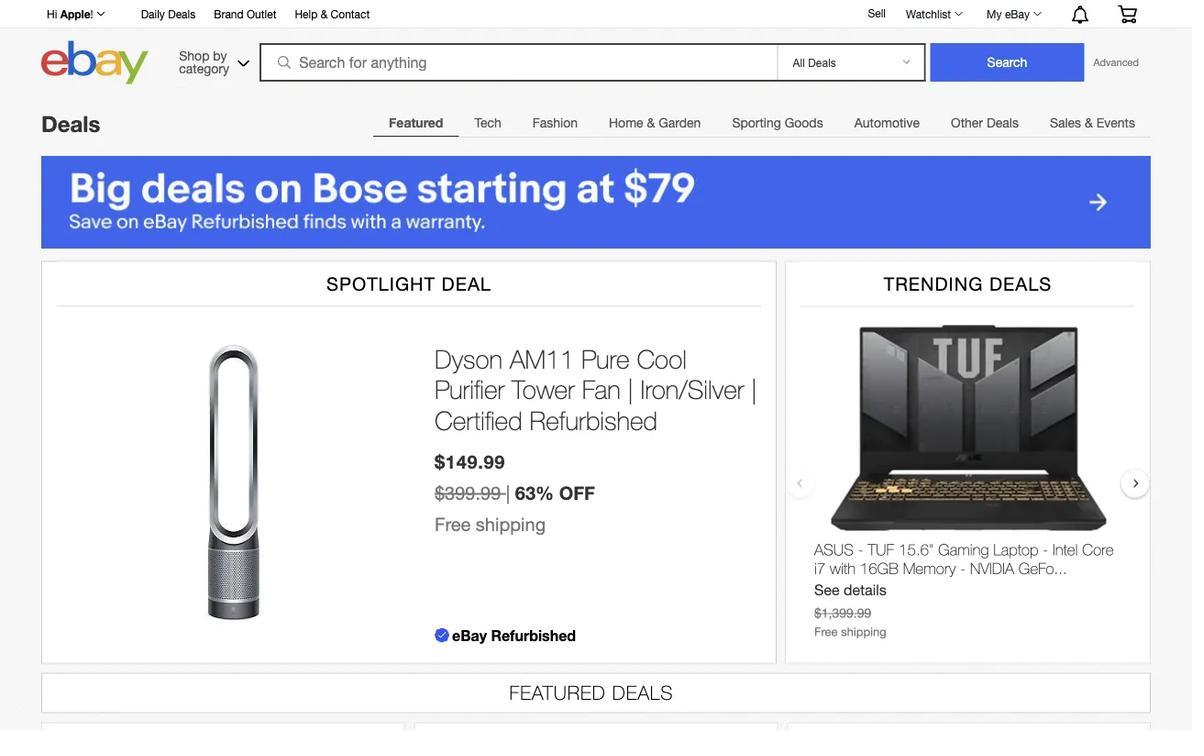 Task type: vqa. For each thing, say whether or not it's contained in the screenshot.
tips
no



Task type: locate. For each thing, give the bounding box(es) containing it.
featured inside "link"
[[389, 115, 444, 130]]

$1,399.99
[[815, 606, 872, 621]]

menu bar
[[373, 104, 1151, 141]]

& right home
[[647, 115, 655, 130]]

0 horizontal spatial shipping
[[476, 514, 546, 535]]

my ebay
[[987, 7, 1030, 20]]

brand outlet
[[214, 7, 277, 20]]

cool
[[637, 343, 687, 374]]

1 vertical spatial refurbished
[[491, 626, 576, 644]]

your shopping cart image
[[1117, 5, 1139, 23]]

1 vertical spatial shipping
[[841, 625, 887, 639]]

featured down ebay refurbished at the bottom of page
[[510, 681, 606, 704]]

sporting goods
[[732, 115, 824, 130]]

shipping down $1,399.99
[[841, 625, 887, 639]]

am11
[[510, 343, 575, 374]]

help & contact
[[295, 7, 370, 20]]

core
[[1083, 540, 1114, 559]]

sales
[[1050, 115, 1082, 130]]

my
[[987, 7, 1002, 20]]

& inside account navigation
[[321, 7, 328, 20]]

0 vertical spatial ebay
[[1005, 7, 1030, 20]]

16gb
[[860, 559, 899, 577]]

sales & events
[[1050, 115, 1136, 130]]

deals inside account navigation
[[168, 7, 196, 20]]

- up gefo...
[[1043, 540, 1049, 559]]

-
[[858, 540, 864, 559], [1043, 540, 1049, 559], [961, 559, 966, 577]]

daily
[[141, 7, 165, 20]]

& for sales
[[1085, 115, 1093, 130]]

&
[[321, 7, 328, 20], [647, 115, 655, 130], [1085, 115, 1093, 130]]

deals
[[168, 7, 196, 20], [41, 111, 100, 137], [987, 115, 1019, 130], [990, 273, 1053, 294], [612, 681, 674, 704]]

1 vertical spatial free
[[815, 625, 838, 639]]

1 vertical spatial ebay
[[452, 626, 487, 644]]

sporting goods link
[[717, 105, 839, 141]]

events
[[1097, 115, 1136, 130]]

- down gaming
[[961, 559, 966, 577]]

0 horizontal spatial |
[[506, 483, 510, 504]]

gaming
[[939, 540, 989, 559]]

featured for featured deals
[[510, 681, 606, 704]]

hi apple !
[[47, 7, 93, 20]]

1 horizontal spatial free
[[815, 625, 838, 639]]

home & garden
[[609, 115, 701, 130]]

0 vertical spatial refurbished
[[530, 405, 658, 435]]

advanced link
[[1085, 44, 1149, 81]]

1 horizontal spatial &
[[647, 115, 655, 130]]

big deals on bose starting at $79 save on ebay refurished finds with a warranty. image
[[41, 156, 1151, 248]]

outlet
[[247, 7, 277, 20]]

free shipping
[[435, 514, 546, 535]]

asus - tuf 15.6" gaming laptop - intel core i7 with 16gb memory - nvidia gefo... see details $1,399.99 free shipping
[[815, 540, 1114, 639]]

refurbished up the featured deals
[[491, 626, 576, 644]]

1 horizontal spatial ebay
[[1005, 7, 1030, 20]]

daily deals link
[[141, 5, 196, 25]]

advanced
[[1094, 56, 1139, 68]]

None submit
[[931, 43, 1085, 82]]

watchlist
[[906, 7, 951, 20]]

tab list containing featured
[[373, 104, 1151, 141]]

& right sales
[[1085, 115, 1093, 130]]

1 horizontal spatial shipping
[[841, 625, 887, 639]]

laptop
[[994, 540, 1039, 559]]

deals link
[[41, 111, 100, 137]]

refurbished
[[530, 405, 658, 435], [491, 626, 576, 644]]

tab list
[[373, 104, 1151, 141]]

account navigation
[[37, 0, 1151, 28]]

i7
[[815, 559, 826, 577]]

0 vertical spatial featured
[[389, 115, 444, 130]]

menu bar containing featured
[[373, 104, 1151, 141]]

spotlight
[[327, 273, 436, 294]]

free down $399.99 on the left bottom of the page
[[435, 514, 471, 535]]

0 horizontal spatial ebay
[[452, 626, 487, 644]]

sell link
[[860, 7, 894, 19]]

refurbished down the fan
[[530, 405, 658, 435]]

- left tuf
[[858, 540, 864, 559]]

0 horizontal spatial free
[[435, 514, 471, 535]]

| inside $399.99 | 63% off
[[506, 483, 510, 504]]

Search for anything text field
[[263, 45, 774, 80]]

trending
[[884, 273, 984, 294]]

shipping down $399.99 | 63% off
[[476, 514, 546, 535]]

home
[[609, 115, 644, 130]]

0 horizontal spatial &
[[321, 7, 328, 20]]

| left 63%
[[506, 483, 510, 504]]

certified
[[435, 405, 523, 435]]

|
[[628, 374, 634, 405], [752, 374, 757, 405], [506, 483, 510, 504]]

home & garden link
[[594, 105, 717, 141]]

featured link
[[373, 105, 459, 141]]

2 horizontal spatial &
[[1085, 115, 1093, 130]]

0 horizontal spatial featured
[[389, 115, 444, 130]]

fan
[[582, 374, 621, 405]]

featured for featured
[[389, 115, 444, 130]]

see
[[815, 582, 840, 599]]

dyson am11 pure cool purifier tower fan | iron/silver | certified refurbished link
[[435, 343, 758, 436]]

trending deals
[[884, 273, 1053, 294]]

off
[[559, 482, 595, 504]]

sales & events link
[[1035, 105, 1151, 141]]

1 horizontal spatial featured
[[510, 681, 606, 704]]

help & contact link
[[295, 5, 370, 25]]

intel
[[1053, 540, 1078, 559]]

deals for other deals
[[987, 115, 1019, 130]]

& for home
[[647, 115, 655, 130]]

1 vertical spatial featured
[[510, 681, 606, 704]]

2 horizontal spatial |
[[752, 374, 757, 405]]

featured
[[389, 115, 444, 130], [510, 681, 606, 704]]

featured left tech
[[389, 115, 444, 130]]

shop
[[179, 48, 210, 63]]

free
[[435, 514, 471, 535], [815, 625, 838, 639]]

free down $1,399.99
[[815, 625, 838, 639]]

& right 'help'
[[321, 7, 328, 20]]

15.6"
[[899, 540, 934, 559]]

| right "iron/silver"
[[752, 374, 757, 405]]

fashion link
[[517, 105, 594, 141]]

shipping
[[476, 514, 546, 535], [841, 625, 887, 639]]

apple
[[60, 7, 90, 20]]

ebay
[[1005, 7, 1030, 20], [452, 626, 487, 644]]

| right the fan
[[628, 374, 634, 405]]



Task type: describe. For each thing, give the bounding box(es) containing it.
my ebay link
[[977, 3, 1050, 25]]

1 horizontal spatial -
[[961, 559, 966, 577]]

nvidia
[[971, 559, 1015, 577]]

2 horizontal spatial -
[[1043, 540, 1049, 559]]

by
[[213, 48, 227, 63]]

ebay refurbished
[[452, 626, 576, 644]]

asus - tuf 15.6" gaming laptop - intel core i7 with 16gb memory - nvidia gefo... link
[[815, 540, 1124, 582]]

gefo...
[[1019, 559, 1068, 577]]

tower
[[512, 374, 575, 405]]

none submit inside shop by category banner
[[931, 43, 1085, 82]]

$399.99
[[435, 483, 501, 504]]

shop by category banner
[[37, 0, 1151, 89]]

$149.99
[[435, 451, 506, 473]]

0 vertical spatial shipping
[[476, 514, 546, 535]]

deals for trending deals
[[990, 273, 1053, 294]]

shop by category
[[179, 48, 229, 76]]

category
[[179, 61, 229, 76]]

free inside asus - tuf 15.6" gaming laptop - intel core i7 with 16gb memory - nvidia gefo... see details $1,399.99 free shipping
[[815, 625, 838, 639]]

automotive link
[[839, 105, 936, 141]]

tuf
[[868, 540, 895, 559]]

hi
[[47, 7, 57, 20]]

fashion
[[533, 115, 578, 130]]

deals for featured deals
[[612, 681, 674, 704]]

0 vertical spatial free
[[435, 514, 471, 535]]

63%
[[515, 482, 554, 504]]

tech link
[[459, 105, 517, 141]]

shop by category button
[[171, 41, 253, 80]]

spotlight deal
[[327, 273, 492, 294]]

contact
[[331, 7, 370, 20]]

see details link
[[815, 582, 887, 599]]

deals for daily deals
[[168, 7, 196, 20]]

help
[[295, 7, 318, 20]]

& for help
[[321, 7, 328, 20]]

deal
[[442, 273, 492, 294]]

goods
[[785, 115, 824, 130]]

automotive
[[855, 115, 920, 130]]

other
[[951, 115, 983, 130]]

brand outlet link
[[214, 5, 277, 25]]

garden
[[659, 115, 701, 130]]

with
[[830, 559, 856, 577]]

purifier
[[435, 374, 505, 405]]

other deals link
[[936, 105, 1035, 141]]

daily deals
[[141, 7, 196, 20]]

other deals
[[951, 115, 1019, 130]]

shipping inside asus - tuf 15.6" gaming laptop - intel core i7 with 16gb memory - nvidia gefo... see details $1,399.99 free shipping
[[841, 625, 887, 639]]

1 horizontal spatial |
[[628, 374, 634, 405]]

tech
[[475, 115, 502, 130]]

refurbished inside dyson am11 pure cool purifier tower fan | iron/silver | certified refurbished
[[530, 405, 658, 435]]

pure
[[582, 343, 630, 374]]

memory
[[903, 559, 956, 577]]

ebay inside account navigation
[[1005, 7, 1030, 20]]

asus
[[815, 540, 854, 559]]

brand
[[214, 7, 244, 20]]

sporting
[[732, 115, 781, 130]]

iron/silver
[[641, 374, 744, 405]]

dyson am11 pure cool purifier tower fan | iron/silver | certified refurbished
[[435, 343, 757, 435]]

sell
[[868, 7, 886, 19]]

details
[[844, 582, 887, 599]]

!
[[90, 7, 93, 20]]

$399.99 | 63% off
[[435, 482, 595, 504]]

0 horizontal spatial -
[[858, 540, 864, 559]]

featured deals
[[510, 681, 674, 704]]

dyson
[[435, 343, 503, 374]]

watchlist link
[[896, 3, 972, 25]]



